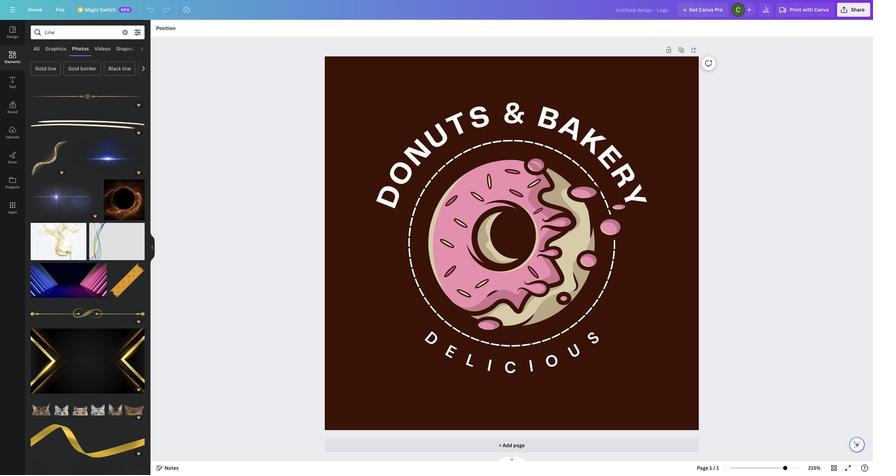Task type: vqa. For each thing, say whether or not it's contained in the screenshot.
Violet Gradient Blob Virtual Background image
no



Task type: describe. For each thing, give the bounding box(es) containing it.
k
[[575, 125, 609, 160]]

get
[[689, 6, 698, 13]]

215%
[[808, 465, 820, 472]]

magic
[[85, 6, 99, 13]]

draw
[[8, 160, 17, 165]]

magic switch
[[85, 6, 116, 13]]

border for gold border
[[80, 65, 97, 72]]

black border
[[143, 65, 173, 72]]

print with canva
[[790, 6, 829, 13]]

&
[[503, 100, 526, 129]]

b
[[535, 104, 562, 137]]

+
[[499, 442, 501, 449]]

d for d e l
[[420, 327, 442, 351]]

canva assistant image
[[853, 441, 861, 449]]

apps
[[8, 210, 17, 215]]

e inside d e l
[[441, 341, 460, 364]]

0 vertical spatial s
[[467, 103, 493, 135]]

black for black line
[[108, 65, 121, 72]]

file button
[[50, 3, 70, 17]]

get canva pro button
[[677, 3, 728, 17]]

r
[[605, 160, 640, 192]]

canva inside print with canva dropdown button
[[814, 6, 829, 13]]

uploads button
[[0, 120, 25, 145]]

1 horizontal spatial e
[[592, 142, 626, 175]]

notes button
[[153, 463, 181, 474]]

0 horizontal spatial i
[[485, 355, 493, 377]]

o for o u s
[[542, 350, 561, 374]]

page
[[513, 442, 525, 449]]

notes
[[165, 465, 179, 472]]

home link
[[22, 3, 48, 17]]

+ add page
[[499, 442, 525, 449]]

brand button
[[0, 95, 25, 120]]

o for o
[[384, 156, 421, 192]]

gold line
[[35, 65, 56, 72]]

abstract premium black and gold geometric background image
[[31, 329, 145, 394]]

page
[[697, 465, 708, 472]]

Design title text field
[[611, 3, 675, 17]]

elements
[[5, 59, 20, 64]]

apps button
[[0, 196, 25, 221]]

new
[[121, 7, 130, 12]]

shapes button
[[113, 42, 136, 55]]

share
[[851, 6, 865, 13]]

d e l
[[420, 327, 478, 372]]

a
[[555, 111, 588, 147]]

s inside the o u s
[[583, 327, 603, 350]]

page 1 / 1
[[697, 465, 719, 472]]

position
[[156, 25, 176, 31]]

black line button
[[104, 62, 135, 76]]

gold for gold line
[[35, 65, 46, 72]]

o u s
[[542, 327, 603, 374]]

futuristic sci-fi  stage scene for background image
[[31, 263, 107, 298]]

share button
[[837, 3, 870, 17]]

luminous abstract sparkling lined image
[[31, 180, 101, 220]]

untitled media image for luminous abstract sparkling lined image
[[104, 180, 145, 220]]

1 horizontal spatial i
[[527, 356, 534, 377]]



Task type: locate. For each thing, give the bounding box(es) containing it.
1 canva from the left
[[699, 6, 714, 13]]

1 horizontal spatial s
[[583, 327, 603, 350]]

design button
[[0, 20, 25, 45]]

0 horizontal spatial 1
[[710, 465, 712, 472]]

line inside button
[[48, 65, 56, 72]]

home
[[28, 6, 42, 13]]

with
[[803, 6, 813, 13]]

d
[[374, 182, 408, 212], [420, 327, 442, 351]]

gold border button
[[63, 62, 101, 76]]

y
[[616, 182, 650, 212]]

1 vertical spatial e
[[441, 341, 460, 364]]

black inside button
[[143, 65, 155, 72]]

black inside button
[[108, 65, 121, 72]]

canva right 'with'
[[814, 6, 829, 13]]

c
[[504, 357, 516, 379]]

golden yellow ribbon line art. png. image
[[31, 425, 145, 458]]

maine coons, 1 year old image
[[31, 397, 145, 422]]

untitled media image
[[104, 180, 145, 220], [31, 223, 86, 260], [109, 263, 145, 298]]

s
[[467, 103, 493, 135], [583, 327, 603, 350]]

/
[[713, 465, 715, 472]]

0 horizontal spatial line
[[48, 65, 56, 72]]

elements button
[[0, 45, 25, 70]]

graphics button
[[43, 42, 69, 55]]

1 horizontal spatial black
[[143, 65, 155, 72]]

i right c
[[527, 356, 534, 377]]

print
[[790, 6, 801, 13]]

0 horizontal spatial d
[[374, 182, 408, 212]]

Search elements search field
[[45, 26, 118, 39]]

1 vertical spatial u
[[564, 340, 584, 363]]

1 left /
[[710, 465, 712, 472]]

switch
[[100, 6, 116, 13]]

1 1 from the left
[[710, 465, 712, 472]]

1
[[710, 465, 712, 472], [716, 465, 719, 472]]

1 border from the left
[[80, 65, 97, 72]]

videos
[[94, 45, 111, 52]]

audio
[[139, 45, 153, 52]]

o inside the o u s
[[542, 350, 561, 374]]

black down audio button
[[143, 65, 155, 72]]

0 vertical spatial d
[[374, 182, 408, 212]]

videos button
[[92, 42, 113, 55]]

two lines cutout image
[[31, 112, 145, 137]]

1 right /
[[716, 465, 719, 472]]

1 vertical spatial d
[[420, 327, 442, 351]]

untitled media image for futuristic sci-fi  stage scene for background image
[[109, 263, 145, 298]]

file
[[56, 6, 65, 13]]

show pages image
[[495, 457, 529, 462]]

215% button
[[803, 463, 826, 474]]

2 canva from the left
[[814, 6, 829, 13]]

black down shapes button
[[108, 65, 121, 72]]

1 vertical spatial o
[[542, 350, 561, 374]]

canva
[[699, 6, 714, 13], [814, 6, 829, 13]]

line
[[48, 65, 56, 72], [122, 65, 131, 72]]

get canva pro
[[689, 6, 723, 13]]

0 horizontal spatial gold
[[35, 65, 46, 72]]

+ add page button
[[325, 439, 699, 453]]

golden swirl divider image
[[31, 301, 145, 326]]

o
[[384, 156, 421, 192], [542, 350, 561, 374]]

position button
[[153, 23, 178, 34]]

1 horizontal spatial gold
[[68, 65, 79, 72]]

0 horizontal spatial black
[[108, 65, 121, 72]]

d inside d e l
[[420, 327, 442, 351]]

2 vertical spatial untitled media image
[[109, 263, 145, 298]]

0 horizontal spatial o
[[384, 156, 421, 192]]

u
[[421, 120, 455, 155], [564, 340, 584, 363]]

l
[[463, 350, 478, 372]]

line for gold line
[[48, 65, 56, 72]]

1 horizontal spatial 1
[[716, 465, 719, 472]]

1 line from the left
[[48, 65, 56, 72]]

0 horizontal spatial border
[[80, 65, 97, 72]]

e
[[592, 142, 626, 175], [441, 341, 460, 364]]

i right l
[[485, 355, 493, 377]]

0 horizontal spatial e
[[441, 341, 460, 364]]

2 black from the left
[[143, 65, 155, 72]]

0 horizontal spatial canva
[[699, 6, 714, 13]]

text
[[9, 84, 16, 89]]

photos button
[[69, 42, 92, 55]]

u inside the o u s
[[564, 340, 584, 363]]

text button
[[0, 70, 25, 95]]

canva left pro
[[699, 6, 714, 13]]

print with canva button
[[776, 3, 834, 17]]

1 gold from the left
[[35, 65, 46, 72]]

0 vertical spatial u
[[421, 120, 455, 155]]

main menu bar
[[0, 0, 873, 20]]

1 horizontal spatial border
[[156, 65, 173, 72]]

2 gold from the left
[[68, 65, 79, 72]]

line for black line
[[122, 65, 131, 72]]

1 black from the left
[[108, 65, 121, 72]]

1 horizontal spatial d
[[420, 327, 442, 351]]

projects button
[[0, 170, 25, 196]]

1 horizontal spatial u
[[564, 340, 584, 363]]

black for black border
[[143, 65, 155, 72]]

0 horizontal spatial s
[[467, 103, 493, 135]]

golden luxury decoration filigree line image
[[31, 84, 145, 109]]

shapes
[[116, 45, 133, 52]]

1 vertical spatial s
[[583, 327, 603, 350]]

gold for gold border
[[68, 65, 79, 72]]

gold border
[[68, 65, 97, 72]]

n
[[401, 136, 437, 172]]

0 vertical spatial e
[[592, 142, 626, 175]]

gold down all button
[[35, 65, 46, 72]]

border for black border
[[156, 65, 173, 72]]

2 line from the left
[[122, 65, 131, 72]]

black border button
[[138, 62, 177, 76]]

gold line image
[[31, 140, 68, 177]]

1 horizontal spatial line
[[122, 65, 131, 72]]

gold down photos button
[[68, 65, 79, 72]]

all
[[33, 45, 40, 52]]

0 vertical spatial untitled media image
[[104, 180, 145, 220]]

canva inside get canva pro button
[[699, 6, 714, 13]]

1 horizontal spatial o
[[542, 350, 561, 374]]

luminous abstract sparkling blue lined image
[[70, 140, 145, 177]]

hide image
[[150, 231, 155, 264]]

gold line button
[[31, 62, 61, 76]]

i
[[485, 355, 493, 377], [527, 356, 534, 377]]

2 1 from the left
[[716, 465, 719, 472]]

uploads
[[6, 135, 20, 139]]

design
[[7, 34, 18, 39]]

border
[[80, 65, 97, 72], [156, 65, 173, 72]]

pro
[[715, 6, 723, 13]]

t
[[444, 109, 473, 143]]

border inside black border button
[[156, 65, 173, 72]]

draw button
[[0, 145, 25, 170]]

luminous abstract sparkling lined image
[[31, 461, 145, 475]]

side panel tab list
[[0, 20, 25, 221]]

brand
[[7, 109, 18, 114]]

audio button
[[136, 42, 156, 55]]

all button
[[31, 42, 43, 55]]

line down graphics button
[[48, 65, 56, 72]]

group
[[31, 84, 145, 109], [31, 108, 145, 137], [31, 136, 68, 177], [70, 136, 145, 177], [104, 175, 145, 220], [31, 180, 101, 220], [31, 219, 86, 260], [89, 219, 145, 260], [31, 259, 107, 298], [109, 259, 145, 298], [31, 301, 145, 326], [31, 325, 145, 394], [31, 392, 145, 422], [31, 420, 145, 458], [31, 457, 145, 475]]

photos
[[72, 45, 89, 52]]

1 vertical spatial untitled media image
[[31, 223, 86, 260]]

line down shapes button
[[122, 65, 131, 72]]

0 horizontal spatial u
[[421, 120, 455, 155]]

2 border from the left
[[156, 65, 173, 72]]

add
[[503, 442, 512, 449]]

0 vertical spatial o
[[384, 156, 421, 192]]

black
[[108, 65, 121, 72], [143, 65, 155, 72]]

line inside button
[[122, 65, 131, 72]]

border inside gold border button
[[80, 65, 97, 72]]

gold
[[35, 65, 46, 72], [68, 65, 79, 72]]

black line
[[108, 65, 131, 72]]

graphics
[[45, 45, 67, 52]]

d for d
[[374, 182, 408, 212]]

projects
[[6, 185, 20, 190]]

1 horizontal spatial canva
[[814, 6, 829, 13]]



